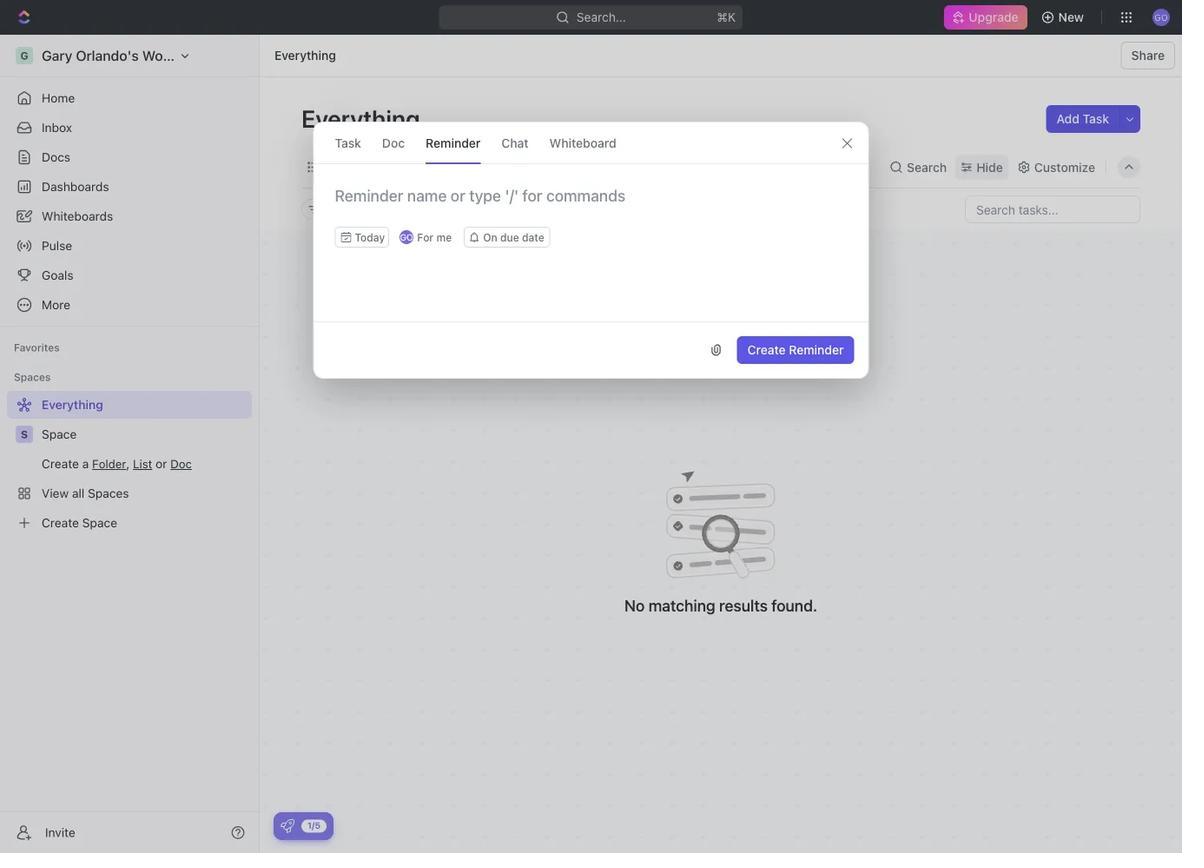 Task type: vqa. For each thing, say whether or not it's contained in the screenshot.
the Add Task
yes



Task type: locate. For each thing, give the bounding box(es) containing it.
for
[[417, 231, 434, 243]]

home link
[[7, 84, 252, 112]]

on due date
[[483, 231, 545, 243]]

⌘k
[[717, 10, 736, 24]]

doc button
[[382, 123, 405, 163]]

chat
[[502, 136, 529, 150]]

chat button
[[502, 123, 529, 163]]

0 horizontal spatial hide
[[481, 203, 504, 216]]

create
[[748, 343, 786, 357]]

today
[[355, 231, 385, 243]]

0 vertical spatial task
[[1083, 112, 1110, 126]]

upgrade
[[969, 10, 1019, 24]]

hide up on
[[481, 203, 504, 216]]

hide button
[[474, 199, 511, 220]]

search button
[[885, 155, 953, 179]]

search...
[[577, 10, 627, 24]]

task
[[1083, 112, 1110, 126], [335, 136, 361, 150]]

show closed
[[388, 203, 451, 216]]

inbox link
[[7, 114, 252, 142]]

inbox
[[42, 120, 72, 135]]

show
[[388, 203, 415, 216]]

reminder button
[[426, 123, 481, 163]]

whiteboards
[[42, 209, 113, 223]]

1 horizontal spatial hide
[[977, 160, 1003, 174]]

board
[[377, 160, 411, 174]]

mind
[[527, 160, 556, 174]]

1 vertical spatial reminder
[[789, 343, 844, 357]]

hide button
[[956, 155, 1009, 179]]

goals link
[[7, 262, 252, 289]]

1 vertical spatial everything
[[302, 104, 425, 133]]

results
[[720, 597, 768, 615]]

customize button
[[1012, 155, 1101, 179]]

reminder inside 'button'
[[789, 343, 844, 357]]

1 horizontal spatial reminder
[[789, 343, 844, 357]]

dashboards
[[42, 179, 109, 194]]

whiteboards link
[[7, 202, 252, 230]]

spaces
[[14, 371, 51, 383]]

hide inside button
[[481, 203, 504, 216]]

hide right search
[[977, 160, 1003, 174]]

space
[[42, 427, 77, 441]]

0 horizontal spatial reminder
[[426, 136, 481, 150]]

1 vertical spatial hide
[[481, 203, 504, 216]]

everything inside everything link
[[275, 48, 336, 63]]

create reminder
[[748, 343, 844, 357]]

0 vertical spatial everything
[[275, 48, 336, 63]]

1 vertical spatial task
[[335, 136, 361, 150]]

docs link
[[7, 143, 252, 171]]

task right add
[[1083, 112, 1110, 126]]

list link
[[321, 155, 345, 179]]

Search tasks... text field
[[966, 196, 1140, 222]]

onboarding checklist button element
[[281, 819, 295, 833]]

task inside button
[[1083, 112, 1110, 126]]

task up list
[[335, 136, 361, 150]]

dialog containing task
[[313, 122, 869, 379]]

add task
[[1057, 112, 1110, 126]]

go for me
[[400, 231, 452, 243]]

reminder up calendar link on the top of the page
[[426, 136, 481, 150]]

0 vertical spatial hide
[[977, 160, 1003, 174]]

s
[[21, 428, 28, 441]]

hide
[[977, 160, 1003, 174], [481, 203, 504, 216]]

on
[[483, 231, 498, 243]]

reminder
[[426, 136, 481, 150], [789, 343, 844, 357]]

dialog
[[313, 122, 869, 379]]

found.
[[772, 597, 818, 615]]

go
[[400, 232, 414, 242]]

upgrade link
[[945, 5, 1028, 30]]

matching
[[649, 597, 716, 615]]

whiteboard button
[[550, 123, 617, 163]]

share
[[1132, 48, 1165, 63]]

reminder right create
[[789, 343, 844, 357]]

1 horizontal spatial task
[[1083, 112, 1110, 126]]

everything
[[275, 48, 336, 63], [302, 104, 425, 133]]

Reminder na﻿me or type '/' for commands text field
[[314, 185, 869, 227]]



Task type: describe. For each thing, give the bounding box(es) containing it.
mind map link
[[524, 155, 584, 179]]

invite
[[45, 826, 75, 840]]

hide inside dropdown button
[[977, 160, 1003, 174]]

calendar link
[[440, 155, 495, 179]]

board link
[[374, 155, 411, 179]]

favorites button
[[7, 337, 67, 358]]

list
[[324, 160, 345, 174]]

new button
[[1035, 3, 1095, 31]]

goals
[[42, 268, 73, 282]]

0 vertical spatial reminder
[[426, 136, 481, 150]]

date
[[522, 231, 545, 243]]

docs
[[42, 150, 70, 164]]

pulse
[[42, 239, 72, 253]]

search
[[907, 160, 947, 174]]

home
[[42, 91, 75, 105]]

space, , element
[[16, 426, 33, 443]]

1/5
[[308, 821, 321, 831]]

add task button
[[1047, 105, 1120, 133]]

create reminder button
[[737, 336, 855, 364]]

map
[[559, 160, 584, 174]]

onboarding checklist button image
[[281, 819, 295, 833]]

doc
[[382, 136, 405, 150]]

whiteboard
[[550, 136, 617, 150]]

me
[[437, 231, 452, 243]]

show closed button
[[366, 199, 459, 220]]

today button
[[335, 227, 389, 248]]

customize
[[1035, 160, 1096, 174]]

due
[[500, 231, 519, 243]]

calendar
[[443, 160, 495, 174]]

space link
[[42, 421, 249, 448]]

everything link
[[270, 45, 340, 66]]

favorites
[[14, 341, 60, 354]]

pulse link
[[7, 232, 252, 260]]

mind map
[[527, 160, 584, 174]]

new
[[1059, 10, 1084, 24]]

dashboards link
[[7, 173, 252, 201]]

closed
[[418, 203, 451, 216]]

0 horizontal spatial task
[[335, 136, 361, 150]]

on due date button
[[464, 227, 551, 248]]

sidebar navigation
[[0, 35, 260, 853]]

share button
[[1122, 42, 1176, 70]]

task button
[[335, 123, 361, 163]]

no matching results found.
[[625, 597, 818, 615]]

add
[[1057, 112, 1080, 126]]

no
[[625, 597, 645, 615]]



